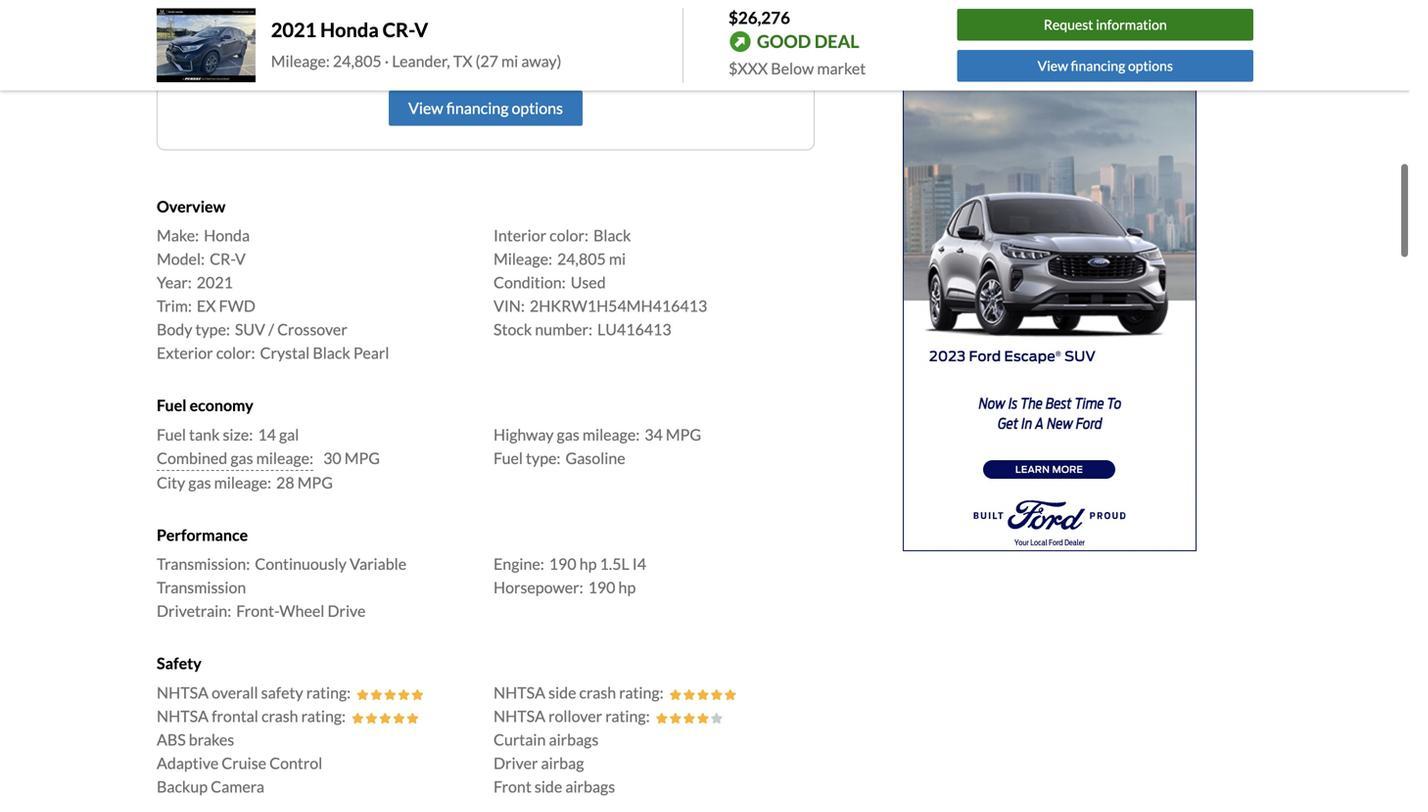 Task type: vqa. For each thing, say whether or not it's contained in the screenshot.


Task type: describe. For each thing, give the bounding box(es) containing it.
abs brakes adaptive cruise control backup camera
[[157, 730, 323, 796]]

no impact on your credit score
[[217, 36, 369, 73]]

front-
[[236, 602, 279, 621]]

away)
[[521, 51, 562, 70]]

nhtsa for nhtsa overall safety rating:
[[157, 683, 209, 702]]

continuously
[[255, 555, 347, 574]]

highway
[[494, 425, 554, 444]]

overall
[[212, 683, 258, 702]]

black inside interior color: black mileage: 24,805 mi condition: used vin: 2hkrw1h54mh416413 stock number: lu416413
[[594, 226, 631, 245]]

only
[[427, 36, 456, 52]]

leander,
[[392, 51, 450, 70]]

gasoline
[[566, 449, 626, 468]]

curtain
[[494, 730, 546, 749]]

performance
[[157, 525, 248, 545]]

24,805 inside interior color: black mileage: 24,805 mi condition: used vin: 2hkrw1h54mh416413 stock number: lu416413
[[557, 249, 606, 269]]

backup
[[157, 777, 208, 796]]

1 vertical spatial options
[[512, 98, 563, 118]]

crash for frontal
[[262, 707, 298, 726]]

color: inside make: honda model: cr-v year: 2021 trim: ex fwd body type: suv / crossover exterior color: crystal black pearl
[[216, 344, 255, 363]]

make:
[[157, 226, 199, 245]]

fwd
[[219, 297, 256, 316]]

black inside make: honda model: cr-v year: 2021 trim: ex fwd body type: suv / crossover exterior color: crystal black pearl
[[313, 344, 350, 363]]

i4
[[633, 555, 646, 574]]

below
[[771, 59, 814, 78]]

stock
[[494, 320, 532, 339]]

financing for the leftmost view financing options button
[[446, 98, 509, 118]]

2 vertical spatial mileage:
[[214, 473, 271, 492]]

2021 inside make: honda model: cr-v year: 2021 trim: ex fwd body type: suv / crossover exterior color: crystal black pearl
[[197, 273, 233, 292]]

request information
[[1044, 16, 1167, 33]]

mileage: inside the 2021 honda cr-v mileage: 24,805 · leander, tx (27 mi away)
[[271, 51, 330, 70]]

lu416413
[[598, 320, 672, 339]]

brakes
[[189, 730, 234, 749]]

·
[[385, 51, 389, 70]]

fuel economy
[[157, 396, 253, 415]]

crystal
[[260, 344, 310, 363]]

highway gas mileage: 34 mpg fuel type: gasoline
[[494, 425, 702, 468]]

economy
[[190, 396, 253, 415]]

condition:
[[494, 273, 566, 292]]

mileage: inside interior color: black mileage: 24,805 mi condition: used vin: 2hkrw1h54mh416413 stock number: lu416413
[[494, 249, 552, 269]]

minutes
[[495, 36, 544, 52]]

0 horizontal spatial hp
[[580, 555, 597, 574]]

nhtsa side crash rating:
[[494, 683, 664, 702]]

2021 inside the 2021 honda cr-v mileage: 24,805 · leander, tx (27 mi away)
[[271, 18, 317, 41]]

takes
[[459, 36, 492, 52]]

1 horizontal spatial hp
[[619, 578, 636, 597]]

1 vertical spatial gas
[[231, 449, 253, 468]]

2021 honda cr-v image
[[157, 8, 255, 82]]

1 horizontal spatial options
[[1128, 57, 1173, 74]]

0 vertical spatial view financing options button
[[958, 50, 1254, 82]]

on
[[282, 36, 297, 52]]

rating: for nhtsa frontal crash rating:
[[301, 707, 346, 726]]

information
[[1096, 16, 1167, 33]]

1 vertical spatial mileage:
[[256, 449, 314, 468]]

curtain airbags driver airbag front side airbags
[[494, 730, 615, 796]]

mi inside interior color: black mileage: 24,805 mi condition: used vin: 2hkrw1h54mh416413 stock number: lu416413
[[609, 249, 626, 269]]

ex
[[197, 297, 216, 316]]

no
[[217, 36, 235, 52]]

abs
[[157, 730, 186, 749]]

control
[[269, 754, 323, 773]]

2021 honda cr-v mileage: 24,805 · leander, tx (27 mi away)
[[271, 18, 562, 70]]

combined
[[157, 449, 228, 468]]

driver
[[494, 754, 538, 773]]

view financing options for the leftmost view financing options button
[[408, 98, 563, 118]]

0 horizontal spatial view financing options button
[[389, 91, 583, 126]]

honda for model:
[[204, 226, 250, 245]]

make: honda model: cr-v year: 2021 trim: ex fwd body type: suv / crossover exterior color: crystal black pearl
[[157, 226, 389, 363]]

gal
[[279, 425, 299, 444]]

0 horizontal spatial 190
[[549, 555, 577, 574]]

rates
[[716, 36, 750, 52]]

frontal
[[212, 707, 258, 726]]

drivetrain:
[[157, 602, 231, 621]]

city
[[157, 473, 185, 492]]

cruise
[[222, 754, 266, 773]]

market
[[817, 59, 866, 78]]

type: inside make: honda model: cr-v year: 2021 trim: ex fwd body type: suv / crossover exterior color: crystal black pearl
[[195, 320, 230, 339]]

number:
[[535, 320, 593, 339]]

fuel inside highway gas mileage: 34 mpg fuel type: gasoline
[[494, 449, 523, 468]]

continuously variable transmission
[[157, 555, 407, 597]]

1 horizontal spatial view
[[1038, 57, 1069, 74]]

advertisement region
[[903, 0, 1197, 551]]

1 vertical spatial airbags
[[566, 777, 615, 796]]

$xxx below market
[[729, 59, 866, 78]]

fuel for fuel tank size: 14 gal combined gas mileage: 30 mpg city gas mileage: 28 mpg
[[157, 425, 186, 444]]

nhtsa overall safety rating:
[[157, 683, 351, 702]]

2 vertical spatial gas
[[188, 473, 211, 492]]



Task type: locate. For each thing, give the bounding box(es) containing it.
financing
[[1071, 57, 1126, 74], [446, 98, 509, 118]]

transmission:
[[157, 555, 250, 574]]

cr- up ·
[[383, 18, 415, 41]]

fuel for fuel economy
[[157, 396, 187, 415]]

0 horizontal spatial cr-
[[210, 249, 235, 269]]

airbag
[[541, 754, 584, 773]]

crossover
[[277, 320, 348, 339]]

2hkrw1h54mh416413
[[530, 297, 707, 316]]

0 vertical spatial mpg
[[666, 425, 702, 444]]

honda for cr-
[[320, 18, 379, 41]]

2021 up the score
[[271, 18, 317, 41]]

used
[[571, 273, 606, 292]]

0 vertical spatial crash
[[579, 683, 616, 702]]

1 vertical spatial mi
[[609, 249, 626, 269]]

/
[[268, 320, 274, 339]]

options down information
[[1128, 57, 1173, 74]]

honda down overview
[[204, 226, 250, 245]]

nhtsa for nhtsa frontal crash rating:
[[157, 707, 209, 726]]

rating: for nhtsa overall safety rating:
[[306, 683, 351, 702]]

0 vertical spatial view
[[1038, 57, 1069, 74]]

1 vertical spatial fuel
[[157, 425, 186, 444]]

0 vertical spatial type:
[[195, 320, 230, 339]]

0 vertical spatial airbags
[[549, 730, 599, 749]]

request information button
[[958, 9, 1254, 41]]

honda inside the 2021 honda cr-v mileage: 24,805 · leander, tx (27 mi away)
[[320, 18, 379, 41]]

honda
[[320, 18, 379, 41], [204, 226, 250, 245]]

view financing options down request information button on the right of the page
[[1038, 57, 1173, 74]]

nhtsa for nhtsa side crash rating:
[[494, 683, 546, 702]]

hp left the 1.5l
[[580, 555, 597, 574]]

good
[[757, 31, 811, 52]]

0 horizontal spatial 2021
[[197, 273, 233, 292]]

1 horizontal spatial 2021
[[271, 18, 317, 41]]

2 horizontal spatial gas
[[557, 425, 580, 444]]

30
[[323, 449, 342, 468]]

v inside make: honda model: cr-v year: 2021 trim: ex fwd body type: suv / crossover exterior color: crystal black pearl
[[235, 249, 246, 269]]

0 vertical spatial mi
[[502, 51, 518, 70]]

2021
[[271, 18, 317, 41], [197, 273, 233, 292]]

mpg inside highway gas mileage: 34 mpg fuel type: gasoline
[[666, 425, 702, 444]]

engine:
[[494, 555, 544, 574]]

gas down combined
[[188, 473, 211, 492]]

rating: up nhtsa rollover rating:
[[619, 683, 664, 702]]

28
[[276, 473, 294, 492]]

0 horizontal spatial type:
[[195, 320, 230, 339]]

1 vertical spatial crash
[[262, 707, 298, 726]]

1 vertical spatial 2021
[[197, 273, 233, 292]]

0 vertical spatial cr-
[[383, 18, 415, 41]]

color: down suv
[[216, 344, 255, 363]]

gas inside highway gas mileage: 34 mpg fuel type: gasoline
[[557, 425, 580, 444]]

adaptive
[[157, 754, 219, 773]]

0 horizontal spatial mpg
[[297, 473, 333, 492]]

1 horizontal spatial 190
[[588, 578, 616, 597]]

1 horizontal spatial 24,805
[[557, 249, 606, 269]]

mileage: inside highway gas mileage: 34 mpg fuel type: gasoline
[[583, 425, 640, 444]]

1 horizontal spatial color:
[[550, 226, 589, 245]]

2021 up ex
[[197, 273, 233, 292]]

color:
[[550, 226, 589, 245], [216, 344, 255, 363]]

side inside curtain airbags driver airbag front side airbags
[[535, 777, 562, 796]]

nhtsa frontal crash rating:
[[157, 707, 346, 726]]

1 horizontal spatial financing
[[1071, 57, 1126, 74]]

2 vertical spatial fuel
[[494, 449, 523, 468]]

honda right on
[[320, 18, 379, 41]]

type: inside highway gas mileage: 34 mpg fuel type: gasoline
[[526, 449, 561, 468]]

mi up 2hkrw1h54mh416413
[[609, 249, 626, 269]]

wheel
[[279, 602, 325, 621]]

1 vertical spatial mpg
[[345, 449, 380, 468]]

view financing options for top view financing options button
[[1038, 57, 1173, 74]]

fuel down highway
[[494, 449, 523, 468]]

rating: right rollover at the bottom of page
[[606, 707, 650, 726]]

airbags down airbag
[[566, 777, 615, 796]]

suv
[[235, 320, 265, 339]]

mi right (27
[[502, 51, 518, 70]]

model:
[[157, 249, 205, 269]]

body
[[157, 320, 192, 339]]

crash for side
[[579, 683, 616, 702]]

drivetrain: front-wheel drive
[[157, 602, 366, 621]]

deal
[[815, 31, 860, 52]]

vin:
[[494, 297, 525, 316]]

1 vertical spatial v
[[235, 249, 246, 269]]

interior
[[494, 226, 547, 245]]

1 vertical spatial black
[[313, 344, 350, 363]]

1 vertical spatial 24,805
[[557, 249, 606, 269]]

rollover
[[549, 707, 603, 726]]

view down leander,
[[408, 98, 443, 118]]

1 vertical spatial color:
[[216, 344, 255, 363]]

1 horizontal spatial mpg
[[345, 449, 380, 468]]

nhtsa for nhtsa rollover rating:
[[494, 707, 546, 726]]

1 vertical spatial 190
[[588, 578, 616, 597]]

interior color: black mileage: 24,805 mi condition: used vin: 2hkrw1h54mh416413 stock number: lu416413
[[494, 226, 707, 339]]

0 vertical spatial 190
[[549, 555, 577, 574]]

exterior
[[157, 344, 213, 363]]

0 vertical spatial gas
[[557, 425, 580, 444]]

mpg
[[666, 425, 702, 444], [345, 449, 380, 468], [297, 473, 333, 492]]

1 vertical spatial financing
[[446, 98, 509, 118]]

0 vertical spatial hp
[[580, 555, 597, 574]]

1 horizontal spatial crash
[[579, 683, 616, 702]]

mpg right the 30
[[345, 449, 380, 468]]

1 horizontal spatial gas
[[231, 449, 253, 468]]

0 vertical spatial mileage:
[[271, 51, 330, 70]]

side up nhtsa rollover rating:
[[549, 683, 576, 702]]

crash
[[579, 683, 616, 702], [262, 707, 298, 726]]

black up used
[[594, 226, 631, 245]]

1 horizontal spatial mi
[[609, 249, 626, 269]]

0 vertical spatial fuel
[[157, 396, 187, 415]]

fuel inside fuel tank size: 14 gal combined gas mileage: 30 mpg city gas mileage: 28 mpg
[[157, 425, 186, 444]]

view financing options down (27
[[408, 98, 563, 118]]

your
[[300, 36, 328, 52]]

cr- inside make: honda model: cr-v year: 2021 trim: ex fwd body type: suv / crossover exterior color: crystal black pearl
[[210, 249, 235, 269]]

0 horizontal spatial mileage:
[[271, 51, 330, 70]]

only takes minutes
[[427, 36, 544, 52]]

1 vertical spatial side
[[535, 777, 562, 796]]

safety
[[261, 683, 303, 702]]

0 vertical spatial view financing options
[[1038, 57, 1173, 74]]

2 horizontal spatial mpg
[[666, 425, 702, 444]]

1 horizontal spatial view financing options button
[[958, 50, 1254, 82]]

engine: 190 hp 1.5l i4 horsepower: 190 hp
[[494, 555, 646, 597]]

type: down highway
[[526, 449, 561, 468]]

v inside the 2021 honda cr-v mileage: 24,805 · leander, tx (27 mi away)
[[415, 18, 428, 41]]

personalized
[[607, 36, 684, 52]]

0 horizontal spatial black
[[313, 344, 350, 363]]

cr- right model:
[[210, 249, 235, 269]]

hp down i4
[[619, 578, 636, 597]]

0 horizontal spatial financing
[[446, 98, 509, 118]]

1 horizontal spatial view financing options
[[1038, 57, 1173, 74]]

mileage: down gal
[[256, 449, 314, 468]]

personalized real rates
[[607, 36, 750, 52]]

24,805 left ·
[[333, 51, 382, 70]]

1 vertical spatial view
[[408, 98, 443, 118]]

1 horizontal spatial honda
[[320, 18, 379, 41]]

1 vertical spatial mileage:
[[494, 249, 552, 269]]

1 vertical spatial type:
[[526, 449, 561, 468]]

(27
[[476, 51, 499, 70]]

transmission
[[157, 578, 246, 597]]

overview
[[157, 197, 226, 216]]

0 horizontal spatial view financing options
[[408, 98, 563, 118]]

0 horizontal spatial 24,805
[[333, 51, 382, 70]]

gas down size:
[[231, 449, 253, 468]]

size:
[[223, 425, 253, 444]]

fuel
[[157, 396, 187, 415], [157, 425, 186, 444], [494, 449, 523, 468]]

190 up horsepower:
[[549, 555, 577, 574]]

0 vertical spatial honda
[[320, 18, 379, 41]]

score
[[276, 56, 310, 73]]

honda inside make: honda model: cr-v year: 2021 trim: ex fwd body type: suv / crossover exterior color: crystal black pearl
[[204, 226, 250, 245]]

type:
[[195, 320, 230, 339], [526, 449, 561, 468]]

mi inside the 2021 honda cr-v mileage: 24,805 · leander, tx (27 mi away)
[[502, 51, 518, 70]]

black down crossover
[[313, 344, 350, 363]]

mpg right 28
[[297, 473, 333, 492]]

$26,276
[[729, 7, 790, 27]]

financing down (27
[[446, 98, 509, 118]]

hp
[[580, 555, 597, 574], [619, 578, 636, 597]]

0 vertical spatial options
[[1128, 57, 1173, 74]]

view financing options button down (27
[[389, 91, 583, 126]]

0 vertical spatial color:
[[550, 226, 589, 245]]

options down away) at the left of the page
[[512, 98, 563, 118]]

v up leander,
[[415, 18, 428, 41]]

0 horizontal spatial v
[[235, 249, 246, 269]]

request
[[1044, 16, 1094, 33]]

pearl
[[353, 344, 389, 363]]

drive
[[328, 602, 366, 621]]

1 horizontal spatial black
[[594, 226, 631, 245]]

0 horizontal spatial options
[[512, 98, 563, 118]]

1 vertical spatial view financing options
[[408, 98, 563, 118]]

tx
[[453, 51, 473, 70]]

side
[[549, 683, 576, 702], [535, 777, 562, 796]]

1 horizontal spatial type:
[[526, 449, 561, 468]]

mileage:
[[583, 425, 640, 444], [256, 449, 314, 468], [214, 473, 271, 492]]

side down airbag
[[535, 777, 562, 796]]

real
[[687, 36, 713, 52]]

24,805 inside the 2021 honda cr-v mileage: 24,805 · leander, tx (27 mi away)
[[333, 51, 382, 70]]

mpg right 34
[[666, 425, 702, 444]]

front
[[494, 777, 532, 796]]

0 vertical spatial financing
[[1071, 57, 1126, 74]]

1 horizontal spatial mileage:
[[494, 249, 552, 269]]

0 horizontal spatial crash
[[262, 707, 298, 726]]

cr- inside the 2021 honda cr-v mileage: 24,805 · leander, tx (27 mi away)
[[383, 18, 415, 41]]

trim:
[[157, 297, 192, 316]]

view
[[1038, 57, 1069, 74], [408, 98, 443, 118]]

variable
[[350, 555, 407, 574]]

gas up gasoline
[[557, 425, 580, 444]]

1 vertical spatial cr-
[[210, 249, 235, 269]]

financing for top view financing options button
[[1071, 57, 1126, 74]]

1 horizontal spatial cr-
[[383, 18, 415, 41]]

year:
[[157, 273, 192, 292]]

0 horizontal spatial mi
[[502, 51, 518, 70]]

0 vertical spatial mileage:
[[583, 425, 640, 444]]

crash down safety
[[262, 707, 298, 726]]

camera
[[211, 777, 264, 796]]

impact
[[238, 36, 279, 52]]

airbags
[[549, 730, 599, 749], [566, 777, 615, 796]]

view financing options
[[1038, 57, 1173, 74], [408, 98, 563, 118]]

horsepower:
[[494, 578, 583, 597]]

0 vertical spatial 24,805
[[333, 51, 382, 70]]

rating: for nhtsa side crash rating:
[[619, 683, 664, 702]]

1 horizontal spatial v
[[415, 18, 428, 41]]

mileage: left 28
[[214, 473, 271, 492]]

type: down ex
[[195, 320, 230, 339]]

rating: down safety
[[301, 707, 346, 726]]

credit
[[331, 36, 369, 52]]

airbags down rollover at the bottom of page
[[549, 730, 599, 749]]

fuel left economy
[[157, 396, 187, 415]]

color: inside interior color: black mileage: 24,805 mi condition: used vin: 2hkrw1h54mh416413 stock number: lu416413
[[550, 226, 589, 245]]

$xxx
[[729, 59, 768, 78]]

0 horizontal spatial honda
[[204, 226, 250, 245]]

1.5l
[[600, 555, 630, 574]]

1 vertical spatial view financing options button
[[389, 91, 583, 126]]

view down request in the right top of the page
[[1038, 57, 1069, 74]]

24,805 up used
[[557, 249, 606, 269]]

nhtsa rollover rating:
[[494, 707, 650, 726]]

crash up rollover at the bottom of page
[[579, 683, 616, 702]]

0 vertical spatial 2021
[[271, 18, 317, 41]]

rating: right safety
[[306, 683, 351, 702]]

2 vertical spatial mpg
[[297, 473, 333, 492]]

options
[[1128, 57, 1173, 74], [512, 98, 563, 118]]

0 horizontal spatial gas
[[188, 473, 211, 492]]

14
[[258, 425, 276, 444]]

financing down request information button on the right of the page
[[1071, 57, 1126, 74]]

0 horizontal spatial view
[[408, 98, 443, 118]]

1 vertical spatial honda
[[204, 226, 250, 245]]

fuel tank size: 14 gal combined gas mileage: 30 mpg city gas mileage: 28 mpg
[[157, 425, 380, 492]]

nhtsa
[[157, 683, 209, 702], [494, 683, 546, 702], [157, 707, 209, 726], [494, 707, 546, 726]]

0 vertical spatial black
[[594, 226, 631, 245]]

0 horizontal spatial color:
[[216, 344, 255, 363]]

0 vertical spatial side
[[549, 683, 576, 702]]

1 vertical spatial hp
[[619, 578, 636, 597]]

0 vertical spatial v
[[415, 18, 428, 41]]

fuel up combined
[[157, 425, 186, 444]]

good deal
[[757, 31, 860, 52]]

mileage: up gasoline
[[583, 425, 640, 444]]

v up fwd
[[235, 249, 246, 269]]

190 down the 1.5l
[[588, 578, 616, 597]]

view financing options button down request information button on the right of the page
[[958, 50, 1254, 82]]

view financing options button
[[958, 50, 1254, 82], [389, 91, 583, 126]]

color: right interior at the left top of page
[[550, 226, 589, 245]]



